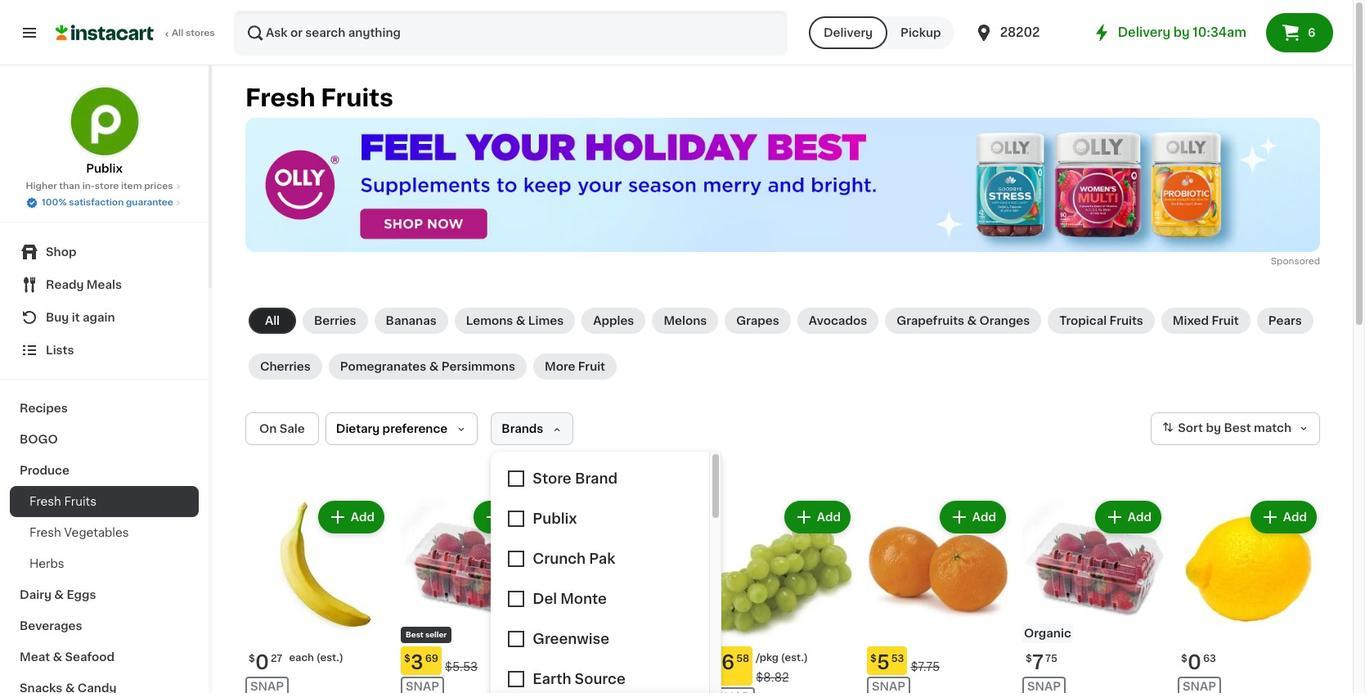 Task type: vqa. For each thing, say whether or not it's contained in the screenshot.
Free to the top
no



Task type: describe. For each thing, give the bounding box(es) containing it.
6 button
[[1267, 13, 1334, 52]]

0 vertical spatial fresh
[[245, 86, 316, 110]]

100% satisfaction guarantee
[[42, 198, 173, 207]]

sale
[[280, 423, 305, 435]]

$6.58 per package (estimated) original price: $8.82 element
[[712, 647, 854, 686]]

fresh fruits inside 'link'
[[29, 496, 97, 507]]

$5.53 original price: $7.75 element
[[867, 647, 1010, 675]]

$ for $ 0 27
[[249, 654, 255, 664]]

melons
[[664, 315, 707, 327]]

$ for $ 3 69
[[404, 654, 411, 664]]

$ 5 53
[[871, 653, 905, 672]]

sort
[[1179, 423, 1204, 434]]

buy it again link
[[10, 301, 199, 334]]

cherries link
[[249, 354, 322, 380]]

produce link
[[10, 455, 199, 486]]

vegetables
[[64, 527, 129, 538]]

6 product group from the left
[[1178, 498, 1321, 693]]

ready meals link
[[10, 268, 199, 301]]

seafood
[[65, 651, 115, 663]]

brands
[[502, 423, 544, 435]]

fruits inside 'fresh fruits' 'link'
[[64, 496, 97, 507]]

dietary preference button
[[326, 413, 478, 445]]

apples link
[[582, 308, 646, 334]]

store
[[95, 182, 119, 191]]

grapefruits & oranges link
[[886, 308, 1042, 334]]

shop link
[[10, 236, 199, 268]]

6 add from the left
[[1284, 512, 1308, 523]]

tropical fruits link
[[1049, 308, 1155, 334]]

pears
[[1269, 315, 1302, 327]]

100% satisfaction guarantee button
[[25, 193, 183, 209]]

all stores link
[[56, 10, 216, 56]]

add button for 5
[[942, 503, 1005, 532]]

apples
[[593, 315, 635, 327]]

pomegranates
[[340, 361, 427, 373]]

meat
[[20, 651, 50, 663]]

match
[[1254, 423, 1292, 434]]

each
[[289, 653, 314, 663]]

27
[[271, 654, 283, 664]]

it
[[72, 312, 80, 323]]

6 snap from the left
[[1183, 681, 1217, 693]]

meals
[[87, 279, 122, 291]]

organic
[[1025, 628, 1072, 639]]

recipes link
[[10, 393, 199, 424]]

more
[[545, 361, 576, 373]]

publix logo image
[[68, 85, 140, 157]]

$5.53
[[445, 661, 478, 673]]

$ 0 27
[[249, 653, 283, 672]]

bogo
[[20, 434, 58, 445]]

shop
[[46, 246, 76, 258]]

add button for 0
[[320, 503, 383, 532]]

avocados link
[[798, 308, 879, 334]]

pickup
[[901, 27, 942, 38]]

ready meals
[[46, 279, 122, 291]]

seller
[[425, 631, 447, 638]]

pomegranates & persimmons
[[340, 361, 516, 373]]

$ for $ 0 63
[[1182, 654, 1188, 664]]

$ for $ 5 53
[[871, 654, 877, 664]]

pickup button
[[888, 16, 955, 49]]

lemons
[[466, 315, 513, 327]]

buy it again
[[46, 312, 115, 323]]

product group containing 7
[[1023, 498, 1165, 693]]

than
[[59, 182, 80, 191]]

3
[[411, 653, 424, 672]]

dairy
[[20, 589, 51, 601]]

tropical
[[1060, 315, 1107, 327]]

guarantee
[[126, 198, 173, 207]]

69
[[425, 654, 439, 664]]

add for 5
[[973, 512, 997, 523]]

ready
[[46, 279, 84, 291]]

dairy & eggs
[[20, 589, 96, 601]]

58
[[737, 654, 750, 664]]

1 product group from the left
[[245, 498, 388, 693]]

mixed fruit link
[[1162, 308, 1251, 334]]

/pkg
[[756, 653, 779, 663]]

all link
[[249, 308, 296, 334]]

lists link
[[10, 334, 199, 367]]

all for all
[[265, 315, 280, 327]]

/pkg (est.)
[[756, 653, 808, 663]]

spo
[[1272, 257, 1289, 266]]

0 horizontal spatial 6
[[722, 653, 735, 672]]

6 inside button
[[1308, 27, 1316, 38]]

add button for 6
[[786, 503, 849, 532]]

product group containing 3
[[401, 498, 543, 693]]

dietary preference
[[336, 423, 448, 435]]

add for 0
[[351, 512, 375, 523]]

add for 3
[[506, 512, 530, 523]]

$ for $ 7 75
[[1026, 654, 1033, 664]]

all stores
[[172, 29, 215, 38]]

more fruit
[[545, 361, 606, 373]]

meat & seafood
[[20, 651, 115, 663]]

persimmons
[[442, 361, 516, 373]]

delivery by 10:34am
[[1118, 26, 1247, 38]]

tropical fruits
[[1060, 315, 1144, 327]]

dietary
[[336, 423, 380, 435]]

by for sort
[[1207, 423, 1222, 434]]

in-
[[82, 182, 95, 191]]

0 for $ 0 63
[[1188, 653, 1202, 672]]

berries
[[314, 315, 356, 327]]



Task type: locate. For each thing, give the bounding box(es) containing it.
2 vertical spatial fruits
[[64, 496, 97, 507]]

None search field
[[234, 10, 788, 56]]

& left oranges
[[968, 315, 977, 327]]

recipes
[[20, 403, 68, 414]]

fresh
[[245, 86, 316, 110], [29, 496, 61, 507], [29, 527, 61, 538]]

$7.75
[[911, 661, 940, 673]]

fresh for 'fresh fruits' 'link'
[[29, 496, 61, 507]]

product group
[[245, 498, 388, 693], [401, 498, 543, 693], [712, 498, 854, 693], [867, 498, 1010, 693], [1023, 498, 1165, 693], [1178, 498, 1321, 693]]

$ left 53
[[871, 654, 877, 664]]

1 add button from the left
[[320, 503, 383, 532]]

0 horizontal spatial (est.)
[[316, 653, 344, 663]]

by right sort
[[1207, 423, 1222, 434]]

& left the persimmons
[[429, 361, 439, 373]]

2 add from the left
[[506, 512, 530, 523]]

53
[[892, 654, 905, 664]]

delivery inside button
[[824, 27, 873, 38]]

100%
[[42, 198, 67, 207]]

1 vertical spatial fresh fruits
[[29, 496, 97, 507]]

1 horizontal spatial 0
[[1188, 653, 1202, 672]]

28202 button
[[974, 10, 1073, 56]]

6
[[1308, 27, 1316, 38], [722, 653, 735, 672]]

preference
[[383, 423, 448, 435]]

$4.41 original price: $6.63 element
[[556, 647, 699, 675]]

0 vertical spatial fruits
[[321, 86, 393, 110]]

sort by
[[1179, 423, 1222, 434]]

eggs
[[67, 589, 96, 601]]

grapes
[[737, 315, 780, 327]]

$8.82
[[756, 672, 789, 684]]

4 snap from the left
[[872, 681, 906, 693]]

$ left 27
[[249, 654, 255, 664]]

28202
[[1000, 26, 1040, 38]]

0
[[255, 653, 269, 672], [1188, 653, 1202, 672]]

melons link
[[653, 308, 719, 334]]

• sponsored: olly gummy bottles image
[[245, 118, 1321, 252]]

0 horizontal spatial fresh fruits
[[29, 496, 97, 507]]

$ 0 63
[[1182, 653, 1217, 672]]

2 horizontal spatial fruits
[[1110, 315, 1144, 327]]

(est.)
[[316, 653, 344, 663], [781, 653, 808, 663]]

0 for $ 0 27
[[255, 653, 269, 672]]

2 product group from the left
[[401, 498, 543, 693]]

snap down $ 7 75
[[1028, 681, 1061, 693]]

0 vertical spatial all
[[172, 29, 184, 38]]

$ left '58' on the bottom right of page
[[715, 654, 722, 664]]

4 product group from the left
[[867, 498, 1010, 693]]

fresh vegetables link
[[10, 517, 199, 548]]

4
[[566, 653, 580, 672]]

brands button
[[491, 413, 574, 445]]

1 (est.) from the left
[[316, 653, 344, 663]]

lemons & limes
[[466, 315, 564, 327]]

0 left 63
[[1188, 653, 1202, 672]]

3 $ from the left
[[715, 654, 722, 664]]

1 vertical spatial fruits
[[1110, 315, 1144, 327]]

1 snap from the left
[[250, 681, 284, 693]]

oranges
[[980, 315, 1031, 327]]

5 add button from the left
[[1097, 503, 1160, 532]]

snap for $5.53 original price: $7.75 element
[[872, 681, 906, 693]]

2 add button from the left
[[475, 503, 538, 532]]

2 (est.) from the left
[[781, 653, 808, 663]]

1 $ from the left
[[249, 654, 255, 664]]

fruit right mixed on the right top of the page
[[1212, 315, 1240, 327]]

satisfaction
[[69, 198, 124, 207]]

1 horizontal spatial 6
[[1308, 27, 1316, 38]]

1 0 from the left
[[255, 653, 269, 672]]

1 vertical spatial fruit
[[578, 361, 606, 373]]

fruit inside "link"
[[578, 361, 606, 373]]

2 0 from the left
[[1188, 653, 1202, 672]]

bogo link
[[10, 424, 199, 455]]

delivery for delivery by 10:34am
[[1118, 26, 1171, 38]]

delivery left 10:34am
[[1118, 26, 1171, 38]]

higher
[[26, 182, 57, 191]]

grapefruits
[[897, 315, 965, 327]]

meat & seafood link
[[10, 642, 199, 673]]

1 horizontal spatial by
[[1207, 423, 1222, 434]]

5 product group from the left
[[1023, 498, 1165, 693]]

1 horizontal spatial delivery
[[1118, 26, 1171, 38]]

fruit for mixed fruit
[[1212, 315, 1240, 327]]

limes
[[528, 315, 564, 327]]

lemons & limes link
[[455, 308, 575, 334]]

0 vertical spatial fruit
[[1212, 315, 1240, 327]]

fruit right more
[[578, 361, 606, 373]]

0 horizontal spatial best
[[406, 631, 424, 638]]

snap down $ 0 27
[[250, 681, 284, 693]]

delivery for delivery
[[824, 27, 873, 38]]

1 vertical spatial all
[[265, 315, 280, 327]]

1 horizontal spatial best
[[1225, 423, 1252, 434]]

by left 10:34am
[[1174, 26, 1190, 38]]

again
[[83, 312, 115, 323]]

berries link
[[303, 308, 368, 334]]

$ inside $ 7 75
[[1026, 654, 1033, 664]]

5 $ from the left
[[1026, 654, 1033, 664]]

63
[[1204, 654, 1217, 664]]

fruit for more fruit
[[578, 361, 606, 373]]

ready meals button
[[10, 268, 199, 301]]

fruits inside the tropical fruits link
[[1110, 315, 1144, 327]]

best for best match
[[1225, 423, 1252, 434]]

$ left 63
[[1182, 654, 1188, 664]]

3 snap from the left
[[561, 681, 595, 693]]

bananas
[[386, 315, 437, 327]]

snap for $0.27 each (estimated) element
[[250, 681, 284, 693]]

(est.) right /pkg
[[781, 653, 808, 663]]

higher than in-store item prices link
[[26, 180, 183, 193]]

2 vertical spatial fresh
[[29, 527, 61, 538]]

$ left 75
[[1026, 654, 1033, 664]]

0 horizontal spatial 0
[[255, 653, 269, 672]]

add button for 3
[[475, 503, 538, 532]]

3 add from the left
[[817, 512, 841, 523]]

$3.69 original price: $5.53 element
[[401, 647, 543, 675]]

snap for $3.69 original price: $5.53 element
[[406, 681, 440, 693]]

buy
[[46, 312, 69, 323]]

snap
[[250, 681, 284, 693], [406, 681, 440, 693], [561, 681, 595, 693], [872, 681, 906, 693], [1028, 681, 1061, 693], [1183, 681, 1217, 693]]

pears link
[[1258, 308, 1314, 334]]

$ inside $ 3 69
[[404, 654, 411, 664]]

best left seller
[[406, 631, 424, 638]]

$ inside $ 6 58
[[715, 654, 722, 664]]

mixed
[[1173, 315, 1210, 327]]

5 snap from the left
[[1028, 681, 1061, 693]]

$ inside the '$ 0 63'
[[1182, 654, 1188, 664]]

1 vertical spatial 6
[[722, 653, 735, 672]]

6 add button from the left
[[1253, 503, 1316, 532]]

herbs
[[29, 558, 64, 570]]

1 horizontal spatial all
[[265, 315, 280, 327]]

(est.) inside $0.27 each (estimated) element
[[316, 653, 344, 663]]

1 horizontal spatial fresh fruits
[[245, 86, 393, 110]]

1 add from the left
[[351, 512, 375, 523]]

(est.) right each
[[316, 653, 344, 663]]

each (est.)
[[289, 653, 344, 663]]

10:34am
[[1193, 26, 1247, 38]]

snap down $ 5 53
[[872, 681, 906, 693]]

produce
[[20, 465, 70, 476]]

& left the eggs at left
[[54, 589, 64, 601]]

product group containing 5
[[867, 498, 1010, 693]]

1 vertical spatial best
[[406, 631, 424, 638]]

0 left 27
[[255, 653, 269, 672]]

best inside best match sort by field
[[1225, 423, 1252, 434]]

service type group
[[809, 16, 955, 49]]

Best match Sort by field
[[1152, 413, 1321, 445]]

0 horizontal spatial fruits
[[64, 496, 97, 507]]

higher than in-store item prices
[[26, 182, 173, 191]]

$ left the "69"
[[404, 654, 411, 664]]

5
[[877, 653, 890, 672]]

& for pomegranates
[[429, 361, 439, 373]]

product group containing 6
[[712, 498, 854, 693]]

publix
[[86, 163, 123, 174]]

0 horizontal spatial fruit
[[578, 361, 606, 373]]

fresh inside 'link'
[[29, 496, 61, 507]]

on
[[259, 423, 277, 435]]

snap down 4 on the left of the page
[[561, 681, 595, 693]]

& for meat
[[53, 651, 62, 663]]

$0.27 each (estimated) element
[[245, 647, 388, 675]]

bananas link
[[374, 308, 448, 334]]

0 horizontal spatial by
[[1174, 26, 1190, 38]]

(est.) for 6
[[781, 653, 808, 663]]

4 add button from the left
[[942, 503, 1005, 532]]

75
[[1046, 654, 1058, 664]]

by inside field
[[1207, 423, 1222, 434]]

fresh vegetables
[[29, 527, 129, 538]]

3 product group from the left
[[712, 498, 854, 693]]

1 vertical spatial fresh
[[29, 496, 61, 507]]

$ inside $ 0 27
[[249, 654, 255, 664]]

0 vertical spatial best
[[1225, 423, 1252, 434]]

publix link
[[68, 85, 140, 177]]

more fruit link
[[534, 354, 617, 380]]

& for dairy
[[54, 589, 64, 601]]

(est.) inside $6.58 per package (estimated) original price: $8.82 element
[[781, 653, 808, 663]]

add for 6
[[817, 512, 841, 523]]

fresh for fresh vegetables link
[[29, 527, 61, 538]]

$ inside $ 5 53
[[871, 654, 877, 664]]

$ 7 75
[[1026, 653, 1058, 672]]

snap down $ 3 69
[[406, 681, 440, 693]]

6 $ from the left
[[1182, 654, 1188, 664]]

grapefruits & oranges
[[897, 315, 1031, 327]]

2 snap from the left
[[406, 681, 440, 693]]

delivery left pickup button
[[824, 27, 873, 38]]

$ 3 69
[[404, 653, 439, 672]]

3 add button from the left
[[786, 503, 849, 532]]

snap down the '$ 0 63'
[[1183, 681, 1217, 693]]

4 add from the left
[[973, 512, 997, 523]]

1 horizontal spatial (est.)
[[781, 653, 808, 663]]

(est.) for 0
[[316, 653, 344, 663]]

mixed fruit
[[1173, 315, 1240, 327]]

all left stores
[[172, 29, 184, 38]]

& inside "link"
[[54, 589, 64, 601]]

5 add from the left
[[1128, 512, 1152, 523]]

0 horizontal spatial all
[[172, 29, 184, 38]]

cherries
[[260, 361, 311, 373]]

0 vertical spatial by
[[1174, 26, 1190, 38]]

instacart logo image
[[56, 23, 154, 43]]

on sale
[[259, 423, 305, 435]]

& for lemons
[[516, 315, 526, 327]]

delivery by 10:34am link
[[1092, 23, 1247, 43]]

4 $ from the left
[[871, 654, 877, 664]]

best
[[1225, 423, 1252, 434], [406, 631, 424, 638]]

beverages
[[20, 620, 82, 632]]

all for all stores
[[172, 29, 184, 38]]

& for grapefruits
[[968, 315, 977, 327]]

fresh fruits link
[[10, 486, 199, 517]]

best for best seller
[[406, 631, 424, 638]]

0 inside $0.27 each (estimated) element
[[255, 653, 269, 672]]

beverages link
[[10, 610, 199, 642]]

$ for $ 6 58
[[715, 654, 722, 664]]

all up the cherries link
[[265, 315, 280, 327]]

Search field
[[236, 11, 786, 54]]

2 $ from the left
[[404, 654, 411, 664]]

snap for $4.41 original price: $6.63 element
[[561, 681, 595, 693]]

& right the meat on the left bottom of page
[[53, 651, 62, 663]]

on sale button
[[245, 413, 319, 445]]

best left match on the right bottom of the page
[[1225, 423, 1252, 434]]

0 horizontal spatial delivery
[[824, 27, 873, 38]]

& left limes
[[516, 315, 526, 327]]

1 vertical spatial by
[[1207, 423, 1222, 434]]

by for delivery
[[1174, 26, 1190, 38]]

0 vertical spatial 6
[[1308, 27, 1316, 38]]

prices
[[144, 182, 173, 191]]

fruits
[[321, 86, 393, 110], [1110, 315, 1144, 327], [64, 496, 97, 507]]

1 horizontal spatial fruit
[[1212, 315, 1240, 327]]

0 vertical spatial fresh fruits
[[245, 86, 393, 110]]

1 horizontal spatial fruits
[[321, 86, 393, 110]]



